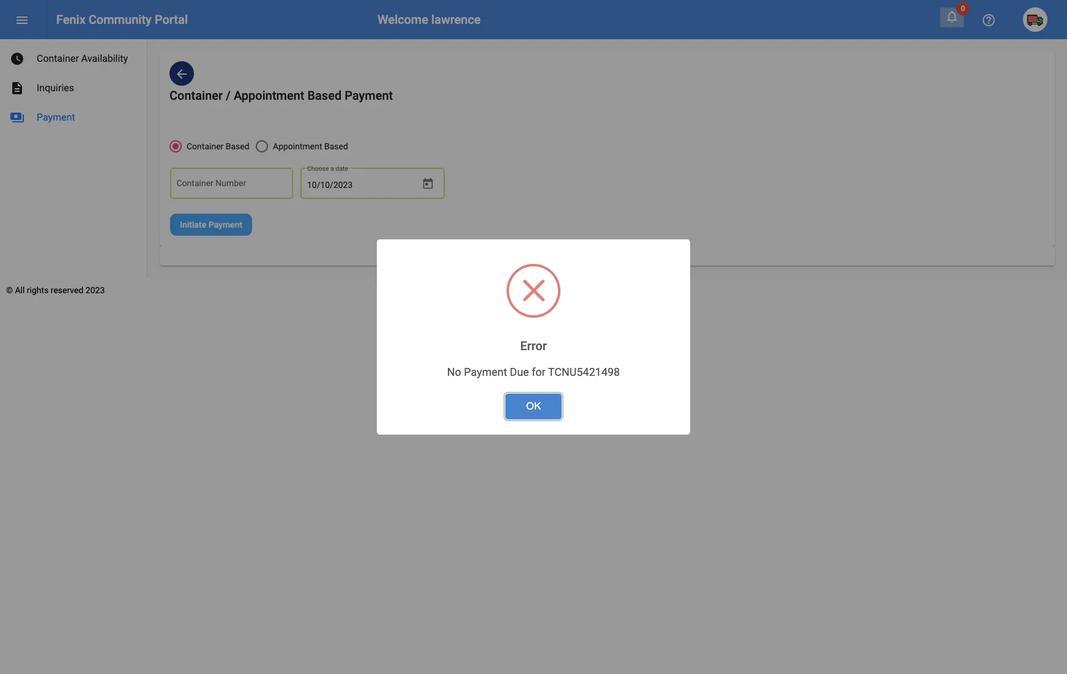 Task type: locate. For each thing, give the bounding box(es) containing it.
for
[[532, 366, 546, 378]]

no color image
[[15, 13, 29, 28], [10, 81, 24, 96], [10, 110, 24, 125]]

no color image inside help_outline popup button
[[982, 13, 997, 28]]

no color image inside the notifications_none popup button
[[945, 9, 960, 24]]

no color image left help_outline popup button
[[945, 9, 960, 24]]

no color image containing arrow_back
[[174, 67, 189, 82]]

None text field
[[177, 181, 287, 190]]

no color image right the notifications_none popup button in the right of the page
[[982, 13, 997, 28]]

no color image containing notifications_none
[[945, 9, 960, 24]]

initiate payment button
[[170, 214, 252, 236]]

1 vertical spatial no color image
[[10, 81, 24, 96]]

ok button
[[506, 394, 562, 419]]

appointment
[[234, 88, 305, 103], [273, 142, 322, 151]]

container for container based
[[187, 142, 224, 151]]

no color image down description
[[10, 110, 24, 125]]

notifications_none
[[945, 9, 960, 24]]

no color image inside menu button
[[15, 13, 29, 28]]

payment inside error 'dialog'
[[464, 366, 508, 378]]

0 vertical spatial container
[[37, 53, 79, 64]]

based for container based
[[226, 142, 250, 151]]

payment inside button
[[209, 220, 243, 230]]

appointment right /
[[234, 88, 305, 103]]

container
[[37, 53, 79, 64], [170, 88, 223, 103], [187, 142, 224, 151]]

© all rights reserved 2023
[[6, 286, 105, 295]]

payment
[[345, 88, 393, 103], [37, 111, 75, 123], [209, 220, 243, 230], [464, 366, 508, 378]]

no color image inside arrow_back 'button'
[[174, 67, 189, 82]]

help_outline button
[[977, 7, 1002, 32]]

appointment down container / appointment based payment
[[273, 142, 322, 151]]

no color image containing description
[[10, 81, 24, 96]]

no color image for the notifications_none popup button in the right of the page
[[945, 9, 960, 24]]

no color image for help_outline popup button
[[982, 13, 997, 28]]

option group
[[170, 140, 348, 153]]

no color image containing menu
[[15, 13, 29, 28]]

no color image up watch_later
[[15, 13, 29, 28]]

no color image down watch_later
[[10, 81, 24, 96]]

navigation
[[0, 39, 147, 132]]

no color image for arrow_back 'button'
[[174, 67, 189, 82]]

based for appointment based
[[325, 142, 348, 151]]

None field
[[307, 181, 418, 190]]

0 vertical spatial no color image
[[15, 13, 29, 28]]

container inside navigation
[[37, 53, 79, 64]]

no color image down portal
[[174, 67, 189, 82]]

no color image up description
[[10, 51, 24, 66]]

menu
[[15, 13, 29, 28]]

no color image containing payments
[[10, 110, 24, 125]]

community
[[89, 12, 152, 27]]

lawrence
[[432, 12, 481, 27]]

1 vertical spatial container
[[170, 88, 223, 103]]

2 vertical spatial container
[[187, 142, 224, 151]]

container availability
[[37, 53, 128, 64]]

0 vertical spatial appointment
[[234, 88, 305, 103]]

©
[[6, 286, 13, 295]]

no color image for payment
[[10, 110, 24, 125]]

due
[[510, 366, 529, 378]]

2 vertical spatial no color image
[[10, 110, 24, 125]]

container for container / appointment based payment
[[170, 88, 223, 103]]

reserved
[[51, 286, 83, 295]]

arrow_back button
[[170, 61, 194, 86]]

container inside option group
[[187, 142, 224, 151]]

availability
[[81, 53, 128, 64]]

initiate
[[180, 220, 207, 230]]

help_outline
[[982, 13, 997, 28]]

2023
[[86, 286, 105, 295]]

based
[[308, 88, 342, 103], [226, 142, 250, 151], [325, 142, 348, 151]]

payments
[[10, 110, 24, 125]]

no color image containing help_outline
[[982, 13, 997, 28]]

welcome
[[378, 12, 429, 27]]

no color image
[[945, 9, 960, 24], [982, 13, 997, 28], [10, 51, 24, 66], [174, 67, 189, 82]]

appointment based
[[273, 142, 348, 151]]



Task type: vqa. For each thing, say whether or not it's contained in the screenshot.
appointment based
yes



Task type: describe. For each thing, give the bounding box(es) containing it.
description
[[10, 81, 24, 96]]

option group containing container based
[[170, 140, 348, 153]]

portal
[[155, 12, 188, 27]]

no
[[447, 366, 462, 378]]

/
[[226, 88, 231, 103]]

container based
[[187, 142, 250, 151]]

tcnu5421498
[[548, 366, 620, 378]]

ok
[[526, 400, 541, 412]]

fenix
[[56, 12, 86, 27]]

error dialog
[[377, 239, 691, 435]]

error
[[521, 339, 547, 353]]

watch_later
[[10, 51, 24, 66]]

container / appointment based payment
[[170, 88, 393, 103]]

welcome lawrence
[[378, 12, 481, 27]]

initiate payment
[[180, 220, 243, 230]]

inquiries
[[37, 82, 74, 94]]

payment inside navigation
[[37, 111, 75, 123]]

no color image containing watch_later
[[10, 51, 24, 66]]

no payment due for tcnu5421498
[[447, 366, 620, 378]]

no color image for inquiries
[[10, 81, 24, 96]]

fenix community portal
[[56, 12, 188, 27]]

notifications_none button
[[940, 7, 965, 28]]

1 vertical spatial appointment
[[273, 142, 322, 151]]

rights
[[27, 286, 49, 295]]

container for container availability
[[37, 53, 79, 64]]

menu button
[[10, 7, 34, 32]]

navigation containing watch_later
[[0, 39, 147, 132]]

all
[[15, 286, 25, 295]]

arrow_back
[[174, 67, 189, 82]]



